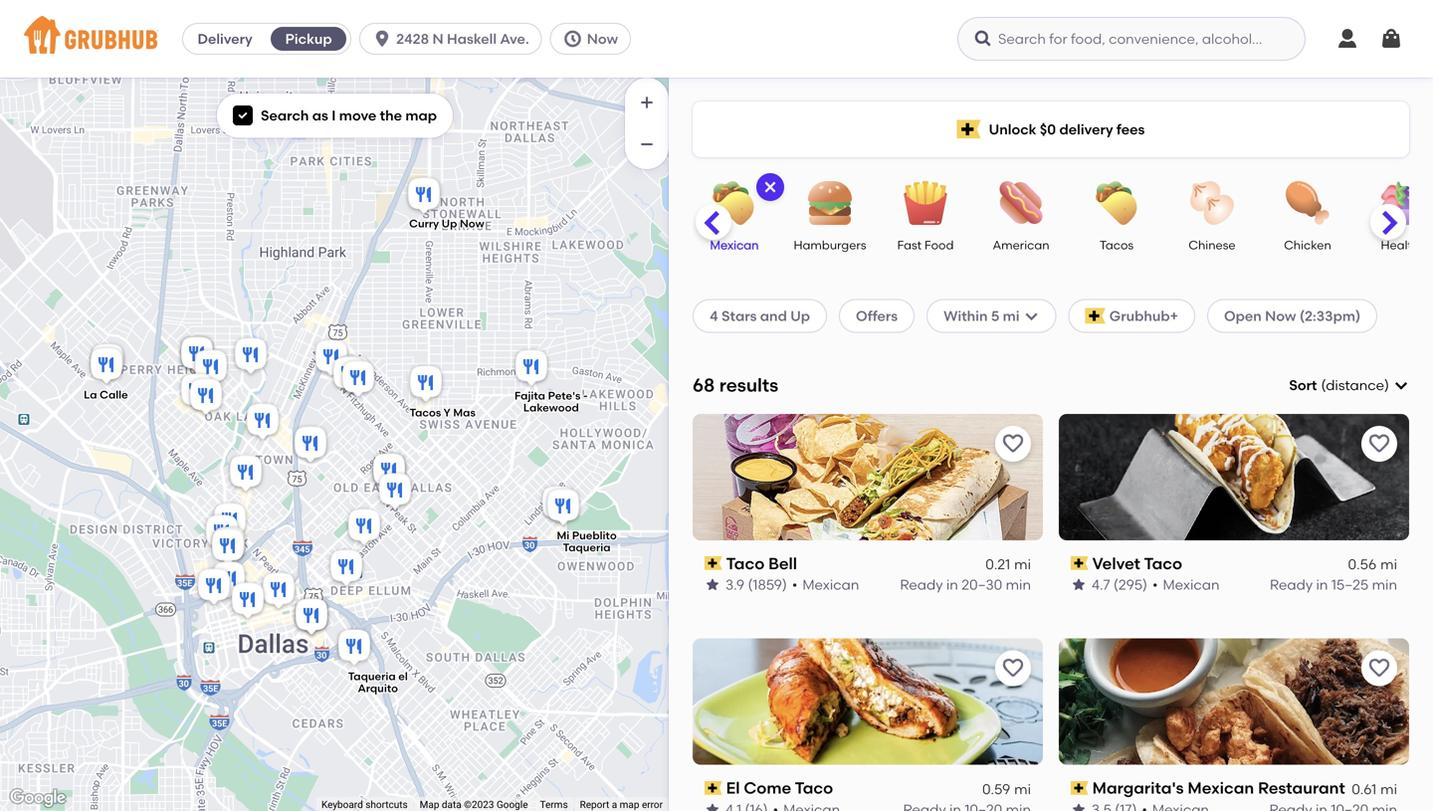 Task type: vqa. For each thing, say whether or not it's contained in the screenshot.
topmost Drinks
no



Task type: locate. For each thing, give the bounding box(es) containing it.
n
[[433, 30, 444, 47]]

mi
[[557, 529, 570, 543]]

0 vertical spatial map
[[405, 107, 437, 124]]

subscription pass image left margarita's
[[1071, 781, 1089, 795]]

taqueria down mi pueblito taqueria icon
[[563, 541, 611, 555]]

1 horizontal spatial min
[[1372, 576, 1398, 593]]

now inside map region
[[460, 217, 484, 230]]

0 horizontal spatial in
[[947, 576, 958, 593]]

mi right 0.56
[[1381, 556, 1398, 573]]

ready
[[900, 576, 943, 593], [1270, 576, 1313, 593]]

save this restaurant image down 15–25
[[1368, 657, 1392, 681]]

taco up 3.9
[[726, 554, 765, 573]]

0 vertical spatial up
[[442, 217, 457, 230]]

and
[[760, 307, 787, 324]]

fast
[[897, 238, 922, 252]]

taco up (295)
[[1144, 554, 1183, 573]]

• for taco
[[1153, 576, 1158, 593]]

open now (2:33pm)
[[1224, 307, 1361, 324]]

1 ready from the left
[[900, 576, 943, 593]]

min
[[1006, 576, 1031, 593], [1372, 576, 1398, 593]]

fast food image
[[891, 181, 961, 225]]

0 horizontal spatial taco
[[726, 554, 765, 573]]

1 vertical spatial map
[[620, 799, 640, 811]]

la calle
[[84, 388, 128, 401]]

offers
[[856, 307, 898, 324]]

min down 0.21 mi
[[1006, 576, 1031, 593]]

0 horizontal spatial • mexican
[[792, 576, 859, 593]]

0 horizontal spatial min
[[1006, 576, 1031, 593]]

hamburgers image
[[795, 181, 865, 225]]

1 horizontal spatial taqueria
[[563, 541, 611, 555]]

0 vertical spatial taqueria
[[563, 541, 611, 555]]

min down 0.56 mi on the right bottom of page
[[1372, 576, 1398, 593]]

fajita pete's - lakewood image
[[512, 347, 551, 391]]

svg image
[[1336, 27, 1360, 51], [1380, 27, 1404, 51], [372, 29, 392, 49], [763, 179, 778, 195]]

keyboard shortcuts button
[[321, 798, 408, 811]]

chicken image
[[1273, 181, 1343, 225]]

within
[[944, 307, 988, 324]]

• mexican
[[792, 576, 859, 593], [1153, 576, 1220, 593]]

google
[[497, 799, 528, 811]]

la calle image
[[87, 345, 126, 389]]

taqueria el arquito image
[[334, 627, 374, 670]]

2 min from the left
[[1372, 576, 1398, 593]]

move
[[339, 107, 377, 124]]

fees
[[1117, 121, 1145, 138]]

bell
[[769, 554, 797, 573]]

taqueria
[[563, 541, 611, 555], [348, 670, 396, 683]]

2 • mexican from the left
[[1153, 576, 1220, 593]]

taqueria left el
[[348, 670, 396, 683]]

taqueria la ventana image
[[177, 371, 217, 415]]

save this restaurant button
[[995, 426, 1031, 462], [1362, 426, 1398, 462], [995, 651, 1031, 687], [1362, 651, 1398, 687]]

mi right 0.59
[[1015, 781, 1031, 798]]

taco lingo image
[[202, 512, 242, 556]]

• down bell
[[792, 576, 798, 593]]

plus icon image
[[637, 93, 657, 112]]

0 horizontal spatial tacos
[[410, 406, 441, 419]]

1 vertical spatial grubhub plus flag logo image
[[1086, 308, 1106, 324]]

mi for margarita's mexican restaurant
[[1381, 781, 1398, 798]]

1 • from the left
[[792, 576, 798, 593]]

1 vertical spatial taqueria
[[348, 670, 396, 683]]

4.7
[[1092, 576, 1110, 593]]

0.56
[[1348, 556, 1377, 573]]

1 in from the left
[[947, 576, 958, 593]]

0 horizontal spatial •
[[792, 576, 798, 593]]

cesar's tacos - east dallas image
[[369, 450, 409, 494]]

mexican image
[[700, 181, 769, 225]]

velvet
[[1093, 554, 1141, 573]]

american
[[993, 238, 1050, 252]]

the
[[380, 107, 402, 124]]

el
[[398, 670, 408, 683]]

taco joint image
[[375, 470, 415, 514]]

svg image left search
[[237, 110, 249, 122]]

come
[[744, 779, 791, 798]]

now right curry
[[460, 217, 484, 230]]

0 horizontal spatial taqueria
[[348, 670, 396, 683]]

subscription pass image for taco bell
[[705, 557, 722, 570]]

©2023
[[464, 799, 494, 811]]

svg image right 5
[[1024, 308, 1040, 324]]

el come taco image
[[329, 354, 369, 398]]

in for bell
[[947, 576, 958, 593]]

0.59
[[982, 781, 1011, 798]]

1 horizontal spatial • mexican
[[1153, 576, 1220, 593]]

star icon image for velvet taco
[[1071, 577, 1087, 593]]

-
[[583, 389, 588, 403]]

1 horizontal spatial up
[[791, 307, 810, 324]]

• mexican down bell
[[792, 576, 859, 593]]

2 in from the left
[[1316, 576, 1328, 593]]

taco cabana 20132 image
[[191, 347, 231, 391]]

0 horizontal spatial ready
[[900, 576, 943, 593]]

mexican sugar uptown image
[[210, 500, 250, 544]]

report a map error
[[580, 799, 663, 811]]

subscription pass image for el come taco
[[705, 781, 722, 795]]

1 horizontal spatial •
[[1153, 576, 1158, 593]]

up right curry
[[442, 217, 457, 230]]

1 vertical spatial tacos
[[410, 406, 441, 419]]

save this restaurant image down )
[[1368, 432, 1392, 456]]

in left 15–25
[[1316, 576, 1328, 593]]

• mexican down velvet taco
[[1153, 576, 1220, 593]]

espumoso caffe image
[[344, 506, 384, 550]]

save this restaurant image
[[1001, 432, 1025, 456]]

2 • from the left
[[1153, 576, 1158, 593]]

tacos
[[1100, 238, 1134, 252], [410, 406, 441, 419]]

save this restaurant image down 20–30
[[1001, 657, 1025, 681]]

velvet taco logo image
[[1059, 414, 1410, 540]]

grubhub plus flag logo image left grubhub+
[[1086, 308, 1106, 324]]

tacos down tacos image
[[1100, 238, 1134, 252]]

now
[[587, 30, 618, 47], [460, 217, 484, 230], [1265, 307, 1297, 324]]

1 horizontal spatial now
[[587, 30, 618, 47]]

map right the
[[405, 107, 437, 124]]

savage burrito image
[[177, 334, 217, 378]]

map
[[405, 107, 437, 124], [620, 799, 640, 811]]

arquito
[[358, 682, 398, 695]]

0 horizontal spatial now
[[460, 217, 484, 230]]

tacos left y
[[410, 406, 441, 419]]

shortcuts
[[366, 799, 408, 811]]

american image
[[986, 181, 1056, 225]]

mi right 0.21
[[1015, 556, 1031, 573]]

grubhub plus flag logo image left unlock
[[957, 120, 981, 139]]

min for velvet taco
[[1372, 576, 1398, 593]]

2 vertical spatial now
[[1265, 307, 1297, 324]]

365 tacos image
[[312, 337, 351, 381]]

pickup
[[285, 30, 332, 47]]

save this restaurant image
[[1368, 432, 1392, 456], [1001, 657, 1025, 681], [1368, 657, 1392, 681]]

map region
[[0, 0, 699, 811]]

google image
[[5, 785, 71, 811]]

unlock $0 delivery fees
[[989, 121, 1145, 138]]

star icon image
[[705, 577, 721, 593], [1071, 577, 1087, 593], [705, 802, 721, 811], [1071, 802, 1087, 811]]

2 ready from the left
[[1270, 576, 1313, 593]]

in left 20–30
[[947, 576, 958, 593]]

save this restaurant button for el come taco
[[995, 651, 1031, 687]]

(
[[1321, 377, 1326, 394]]

0 horizontal spatial grubhub plus flag logo image
[[957, 120, 981, 139]]

terms
[[540, 799, 568, 811]]

el pulpo restaurant image
[[369, 450, 409, 494]]

taco bell
[[726, 554, 797, 573]]

distance
[[1326, 377, 1385, 394]]

up right the and
[[791, 307, 810, 324]]

mexican right (1859)
[[803, 576, 859, 593]]

chicken
[[1284, 238, 1332, 252]]

grubhub plus flag logo image
[[957, 120, 981, 139], [1086, 308, 1106, 324]]

• for bell
[[792, 576, 798, 593]]

•
[[792, 576, 798, 593], [1153, 576, 1158, 593]]

0.21 mi
[[986, 556, 1031, 573]]

1 horizontal spatial in
[[1316, 576, 1328, 593]]

20–30
[[962, 576, 1003, 593]]

1 min from the left
[[1006, 576, 1031, 593]]

ready left 20–30
[[900, 576, 943, 593]]

subscription pass image left el
[[705, 781, 722, 795]]

mexican down mexican image
[[710, 238, 759, 252]]

curry up now image
[[404, 175, 444, 218]]

1 vertical spatial now
[[460, 217, 484, 230]]

subscription pass image
[[705, 557, 722, 570], [705, 781, 722, 795], [1071, 781, 1089, 795]]

svg image right ave.
[[563, 29, 583, 49]]

mi right 0.61
[[1381, 781, 1398, 798]]

uncle julio's image
[[177, 334, 217, 378]]

1 horizontal spatial map
[[620, 799, 640, 811]]

0 horizontal spatial map
[[405, 107, 437, 124]]

taqueria inside "taqueria el arquito"
[[348, 670, 396, 683]]

map right a
[[620, 799, 640, 811]]

svg image
[[563, 29, 583, 49], [974, 29, 993, 49], [237, 110, 249, 122], [1024, 308, 1040, 324], [1394, 377, 1410, 393]]

chinese
[[1189, 238, 1236, 252]]

tacos y mas image
[[406, 363, 446, 407]]

• right (295)
[[1153, 576, 1158, 593]]

minus icon image
[[637, 134, 657, 154]]

jalisco norte image
[[231, 335, 271, 379]]

now right open
[[1265, 307, 1297, 324]]

0.56 mi
[[1348, 556, 1398, 573]]

mi for el come taco
[[1015, 781, 1031, 798]]

now right ave.
[[587, 30, 618, 47]]

None field
[[1289, 375, 1410, 396]]

• mexican for taco
[[1153, 576, 1220, 593]]

1 horizontal spatial ready
[[1270, 576, 1313, 593]]

0 vertical spatial tacos
[[1100, 238, 1134, 252]]

taco right come at the bottom right of page
[[795, 779, 833, 798]]

1 horizontal spatial grubhub plus flag logo image
[[1086, 308, 1106, 324]]

mi
[[1003, 307, 1020, 324], [1015, 556, 1031, 573], [1381, 556, 1398, 573], [1015, 781, 1031, 798], [1381, 781, 1398, 798]]

1 • mexican from the left
[[792, 576, 859, 593]]

taco mahal (harwood st) image
[[292, 596, 331, 640]]

ready left 15–25
[[1270, 576, 1313, 593]]

mi for velvet taco
[[1381, 556, 1398, 573]]

2 horizontal spatial now
[[1265, 307, 1297, 324]]

the empanada cookhouse image
[[209, 559, 249, 603]]

0 vertical spatial grubhub plus flag logo image
[[957, 120, 981, 139]]

0 vertical spatial now
[[587, 30, 618, 47]]

taco bell image
[[291, 424, 330, 467]]

0 horizontal spatial up
[[442, 217, 457, 230]]

4.7 (295)
[[1092, 576, 1148, 593]]

mexican
[[710, 238, 759, 252], [803, 576, 859, 593], [1163, 576, 1220, 593], [1188, 779, 1254, 798]]

twisted trompo image
[[228, 580, 268, 624]]

margarita's
[[1093, 779, 1184, 798]]

now inside button
[[587, 30, 618, 47]]

1 vertical spatial up
[[791, 307, 810, 324]]

grubhub plus flag logo image for unlock $0 delivery fees
[[957, 120, 981, 139]]

3.9
[[726, 576, 745, 593]]

subscription pass image left taco bell
[[705, 557, 722, 570]]



Task type: describe. For each thing, give the bounding box(es) containing it.
el fenix mexican restaurant image
[[208, 526, 248, 570]]

el mero mero tamalero (harwood st) image
[[292, 596, 331, 640]]

food
[[925, 238, 954, 252]]

search
[[261, 107, 309, 124]]

2 horizontal spatial taco
[[1144, 554, 1183, 573]]

save this restaurant button for velvet taco
[[1362, 426, 1398, 462]]

mexican down velvet taco
[[1163, 576, 1220, 593]]

sort
[[1289, 377, 1317, 394]]

now button
[[550, 23, 639, 55]]

margarita's mexican restaurant
[[1093, 779, 1346, 798]]

calle
[[100, 388, 128, 401]]

mi pueblito taqueria
[[557, 529, 617, 555]]

save this restaurant image for margarita's mexican restaurant
[[1368, 657, 1392, 681]]

chipotle image
[[226, 452, 266, 496]]

taqueria el arquito
[[348, 670, 408, 695]]

5
[[991, 307, 1000, 324]]

i
[[332, 107, 336, 124]]

delivery
[[198, 30, 253, 47]]

curry up now
[[409, 217, 484, 230]]

save this restaurant button for taco bell
[[995, 426, 1031, 462]]

rj mexican cuisine image
[[194, 566, 234, 610]]

2428 n haskell ave.
[[396, 30, 529, 47]]

ready in 15–25 min
[[1270, 576, 1398, 593]]

subscription pass image
[[1071, 557, 1089, 570]]

fast food
[[897, 238, 954, 252]]

terms link
[[540, 799, 568, 811]]

subscription pass image for margarita's mexican restaurant
[[1071, 781, 1089, 795]]

delivery
[[1060, 121, 1113, 138]]

haskell
[[447, 30, 497, 47]]

map
[[420, 799, 439, 811]]

unlock
[[989, 121, 1037, 138]]

tacos image
[[1082, 181, 1152, 225]]

ready for velvet taco
[[1270, 576, 1313, 593]]

results
[[719, 374, 779, 396]]

68
[[693, 374, 715, 396]]

meso maya image
[[209, 524, 249, 568]]

0.59 mi
[[982, 781, 1031, 798]]

fajita pete's - lakewood tacos y mas
[[410, 389, 588, 419]]

mattito's (centrum oaklawn) image
[[186, 376, 226, 420]]

healthy image
[[1369, 181, 1433, 225]]

healthy
[[1381, 238, 1426, 252]]

save this restaurant image for velvet taco
[[1368, 432, 1392, 456]]

ave.
[[500, 30, 529, 47]]

stars
[[722, 307, 757, 324]]

mi pueblito taqueria image
[[544, 486, 583, 530]]

el meson maya (mariscos) image
[[539, 483, 578, 527]]

save this restaurant image for el come taco
[[1001, 657, 1025, 681]]

wild salsa image
[[259, 570, 299, 614]]

velvet taco
[[1093, 554, 1183, 573]]

svg image inside 2428 n haskell ave. "button"
[[372, 29, 392, 49]]

0.21
[[986, 556, 1011, 573]]

1 horizontal spatial tacos
[[1100, 238, 1134, 252]]

min for taco bell
[[1006, 576, 1031, 593]]

fajita
[[515, 389, 545, 403]]

grubhub+
[[1110, 307, 1179, 324]]

0.61
[[1352, 781, 1377, 798]]

mas
[[453, 406, 476, 419]]

1 horizontal spatial taco
[[795, 779, 833, 798]]

68 results
[[693, 374, 779, 396]]

star icon image for el come taco
[[705, 802, 721, 811]]

sort ( distance )
[[1289, 377, 1390, 394]]

grubhub plus flag logo image for grubhub+
[[1086, 308, 1106, 324]]

margarita's mexican restaurant image
[[338, 358, 378, 402]]

avila's mexican restaurant image
[[88, 341, 127, 385]]

taco bell logo image
[[693, 414, 1043, 540]]

)
[[1385, 377, 1390, 394]]

taqueria inside mi pueblito taqueria
[[563, 541, 611, 555]]

svg image right )
[[1394, 377, 1410, 393]]

la
[[84, 388, 97, 401]]

delivery button
[[183, 23, 267, 55]]

pueblito
[[572, 529, 617, 543]]

(2:33pm)
[[1300, 307, 1361, 324]]

star icon image for taco bell
[[705, 577, 721, 593]]

data
[[442, 799, 462, 811]]

mi for taco bell
[[1015, 556, 1031, 573]]

3.9 (1859)
[[726, 576, 787, 593]]

hamburgers
[[794, 238, 867, 252]]

lakewood
[[524, 401, 579, 415]]

up inside map region
[[442, 217, 457, 230]]

Search for food, convenience, alcohol... search field
[[958, 17, 1306, 61]]

tacos inside fajita pete's - lakewood tacos y mas
[[410, 406, 441, 419]]

ready for taco bell
[[900, 576, 943, 593]]

ready in 20–30 min
[[900, 576, 1031, 593]]

mexican left restaurant
[[1188, 779, 1254, 798]]

2428
[[396, 30, 429, 47]]

4 stars and up
[[710, 307, 810, 324]]

map data ©2023 google
[[420, 799, 528, 811]]

svg image up unlock
[[974, 29, 993, 49]]

svg image inside the now button
[[563, 29, 583, 49]]

15–25
[[1332, 576, 1369, 593]]

(1859)
[[748, 576, 787, 593]]

search as i move the map
[[261, 107, 437, 124]]

restaurant
[[1258, 779, 1346, 798]]

chinese image
[[1178, 181, 1247, 225]]

fuzzy's taco shop image
[[327, 547, 366, 591]]

keyboard shortcuts
[[321, 799, 408, 811]]

as
[[312, 107, 328, 124]]

el come taco
[[726, 779, 833, 798]]

open
[[1224, 307, 1262, 324]]

0.61 mi
[[1352, 781, 1398, 798]]

within 5 mi
[[944, 307, 1020, 324]]

texas taco (uptown-lakewood) image
[[333, 353, 373, 397]]

(295)
[[1114, 576, 1148, 593]]

• mexican for bell
[[792, 576, 859, 593]]

in for taco
[[1316, 576, 1328, 593]]

keyboard
[[321, 799, 363, 811]]

report a map error link
[[580, 799, 663, 811]]

velvet taco image
[[243, 401, 283, 444]]

save this restaurant button for margarita's mexican restaurant
[[1362, 651, 1398, 687]]

error
[[642, 799, 663, 811]]

a
[[612, 799, 617, 811]]

curry
[[409, 217, 439, 230]]

margarita's mexican restaurant logo image
[[1059, 639, 1410, 765]]

pete's
[[548, 389, 581, 403]]

$0
[[1040, 121, 1056, 138]]

4
[[710, 307, 718, 324]]

mi right 5
[[1003, 307, 1020, 324]]

el come taco logo image
[[693, 639, 1043, 765]]

2428 n haskell ave. button
[[359, 23, 550, 55]]

main navigation navigation
[[0, 0, 1433, 78]]

none field containing sort
[[1289, 375, 1410, 396]]

star icon image for margarita's mexican restaurant
[[1071, 802, 1087, 811]]

report
[[580, 799, 609, 811]]



